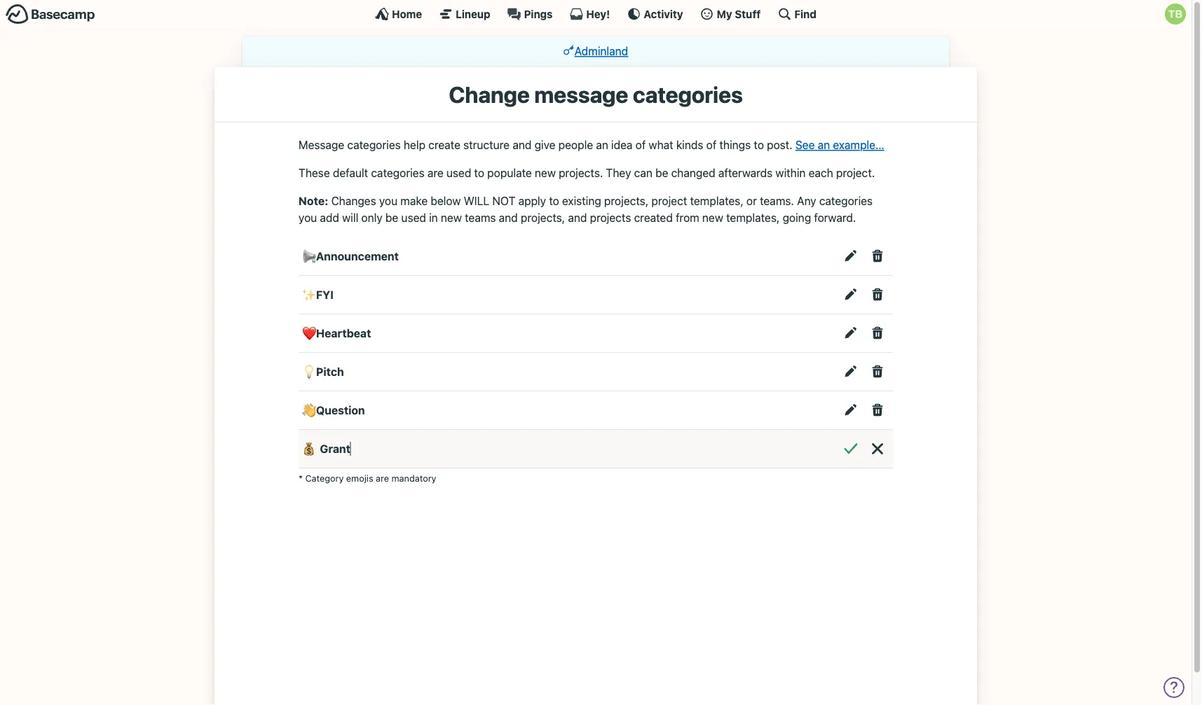Task type: describe. For each thing, give the bounding box(es) containing it.
each
[[809, 166, 833, 180]]

and down existing
[[568, 211, 587, 224]]

message
[[299, 138, 344, 152]]

0 vertical spatial projects,
[[604, 194, 649, 208]]

💡
[[302, 365, 313, 379]]

❤️ heartbeat
[[302, 327, 371, 340]]

💡 pitch
[[302, 365, 344, 379]]

adminland link
[[563, 45, 628, 58]]

my
[[717, 8, 732, 20]]

project
[[651, 194, 687, 208]]

created
[[634, 211, 673, 224]]

structure
[[463, 138, 510, 152]]

categories up kinds on the right top of page
[[633, 81, 743, 108]]

will
[[342, 211, 358, 224]]

tim burton image
[[1165, 4, 1186, 25]]

category
[[305, 473, 344, 483]]

forward.
[[814, 211, 856, 224]]

apply
[[518, 194, 546, 208]]

make
[[400, 194, 428, 208]]

question
[[316, 404, 365, 417]]

* category emojis are mandatory
[[299, 473, 436, 483]]

can
[[634, 166, 652, 180]]

1 vertical spatial templates,
[[726, 211, 780, 224]]

give
[[534, 138, 555, 152]]

1 vertical spatial you
[[299, 211, 317, 224]]

change message categories
[[449, 81, 743, 108]]

*
[[299, 473, 303, 483]]

announcement
[[316, 250, 399, 263]]

not
[[492, 194, 515, 208]]

what
[[649, 138, 673, 152]]

are for used
[[427, 166, 443, 180]]

note:
[[299, 194, 328, 208]]

changed
[[671, 166, 715, 180]]

below
[[431, 194, 461, 208]]

0 vertical spatial templates,
[[690, 194, 744, 208]]

existing
[[562, 194, 601, 208]]

to inside changes you make below will not apply to existing projects, project templates, or teams. any categories you add will only be used in new teams and projects, and projects created from new templates, going forward.
[[549, 194, 559, 208]]

help
[[404, 138, 425, 152]]

changes you make below will not apply to existing projects, project templates, or teams. any categories you add will only be used in new teams and projects, and projects created from new templates, going forward.
[[299, 194, 873, 224]]

projects
[[590, 211, 631, 224]]

project.
[[836, 166, 875, 180]]

things
[[719, 138, 751, 152]]

they
[[606, 166, 631, 180]]

❤️
[[302, 327, 313, 340]]

from
[[676, 211, 699, 224]]

stuff
[[735, 8, 761, 20]]

👋 question
[[302, 404, 365, 417]]

are for mandatory
[[376, 473, 389, 483]]

0 horizontal spatial projects,
[[521, 211, 565, 224]]

✨
[[302, 288, 313, 302]]

pings
[[524, 8, 553, 20]]

home
[[392, 8, 422, 20]]

0 vertical spatial to
[[754, 138, 764, 152]]

post.
[[767, 138, 793, 152]]

✨ fyi
[[302, 288, 334, 302]]

my stuff
[[717, 8, 761, 20]]

idea
[[611, 138, 633, 152]]

Name it… text field
[[320, 440, 457, 458]]

👋
[[302, 404, 313, 417]]

changes
[[331, 194, 376, 208]]

message
[[534, 81, 628, 108]]



Task type: locate. For each thing, give the bounding box(es) containing it.
activity link
[[627, 7, 683, 21]]

you down note:
[[299, 211, 317, 224]]

going
[[783, 211, 811, 224]]

default
[[333, 166, 368, 180]]

main element
[[0, 0, 1192, 27]]

projects, down apply
[[521, 211, 565, 224]]

add
[[320, 211, 339, 224]]

2 horizontal spatial to
[[754, 138, 764, 152]]

1 vertical spatial be
[[385, 211, 398, 224]]

switch accounts image
[[6, 4, 95, 25]]

0 horizontal spatial are
[[376, 473, 389, 483]]

1 horizontal spatial you
[[379, 194, 397, 208]]

activity
[[644, 8, 683, 20]]

these
[[299, 166, 330, 180]]

0 horizontal spatial new
[[441, 211, 462, 224]]

0 horizontal spatial to
[[474, 166, 484, 180]]

hey! button
[[569, 7, 610, 21]]

1 vertical spatial used
[[401, 211, 426, 224]]

new
[[535, 166, 556, 180], [441, 211, 462, 224], [702, 211, 723, 224]]

to left post.
[[754, 138, 764, 152]]

change
[[449, 81, 530, 108]]

see an example… button
[[795, 137, 884, 153]]

an right see
[[818, 138, 830, 152]]

and
[[513, 138, 532, 152], [499, 211, 518, 224], [568, 211, 587, 224]]

1 vertical spatial to
[[474, 166, 484, 180]]

my stuff button
[[700, 7, 761, 21]]

be inside changes you make below will not apply to existing projects, project templates, or teams. any categories you add will only be used in new teams and projects, and projects created from new templates, going forward.
[[385, 211, 398, 224]]

or
[[746, 194, 757, 208]]

of
[[636, 138, 646, 152], [706, 138, 717, 152]]

1 horizontal spatial be
[[655, 166, 668, 180]]

to right apply
[[549, 194, 559, 208]]

2 of from the left
[[706, 138, 717, 152]]

used inside changes you make below will not apply to existing projects, project templates, or teams. any categories you add will only be used in new teams and projects, and projects created from new templates, going forward.
[[401, 211, 426, 224]]

📢 announcement
[[302, 250, 399, 263]]

example…
[[833, 138, 884, 152]]

1 horizontal spatial used
[[446, 166, 471, 180]]

new right from
[[702, 211, 723, 224]]

pitch
[[316, 365, 344, 379]]

0 vertical spatial you
[[379, 194, 397, 208]]

categories up make
[[371, 166, 425, 180]]

2 vertical spatial to
[[549, 194, 559, 208]]

1 horizontal spatial of
[[706, 138, 717, 152]]

find button
[[778, 7, 816, 21]]

find
[[794, 8, 816, 20]]

used
[[446, 166, 471, 180], [401, 211, 426, 224]]

None text field
[[302, 440, 317, 458]]

are down create
[[427, 166, 443, 180]]

of right kinds on the right top of page
[[706, 138, 717, 152]]

within
[[776, 166, 806, 180]]

1 horizontal spatial are
[[427, 166, 443, 180]]

new down give
[[535, 166, 556, 180]]

afterwards
[[718, 166, 773, 180]]

adminland
[[575, 45, 628, 58]]

mandatory
[[391, 473, 436, 483]]

used up below at the left of page
[[446, 166, 471, 180]]

see
[[795, 138, 815, 152]]

be
[[655, 166, 668, 180], [385, 211, 398, 224]]

fyi
[[316, 288, 334, 302]]

emojis
[[346, 473, 373, 483]]

1 an from the left
[[596, 138, 608, 152]]

and down the not at the top of page
[[499, 211, 518, 224]]

home link
[[375, 7, 422, 21]]

lineup link
[[439, 7, 490, 21]]

message categories help create structure and give people an idea of what kinds of things to post. see an example…
[[299, 138, 884, 152]]

2 an from the left
[[818, 138, 830, 152]]

categories inside changes you make below will not apply to existing projects, project templates, or teams. any categories you add will only be used in new teams and projects, and projects created from new templates, going forward.
[[819, 194, 873, 208]]

categories up default
[[347, 138, 401, 152]]

teams.
[[760, 194, 794, 208]]

0 vertical spatial be
[[655, 166, 668, 180]]

of right idea
[[636, 138, 646, 152]]

📢
[[302, 250, 313, 263]]

used down make
[[401, 211, 426, 224]]

populate
[[487, 166, 532, 180]]

1 horizontal spatial an
[[818, 138, 830, 152]]

people
[[558, 138, 593, 152]]

projects,
[[604, 194, 649, 208], [521, 211, 565, 224]]

new down below at the left of page
[[441, 211, 462, 224]]

kinds
[[676, 138, 703, 152]]

2 horizontal spatial new
[[702, 211, 723, 224]]

an
[[596, 138, 608, 152], [818, 138, 830, 152]]

hey!
[[586, 8, 610, 20]]

any
[[797, 194, 816, 208]]

1 horizontal spatial new
[[535, 166, 556, 180]]

templates, down or
[[726, 211, 780, 224]]

are right the emojis
[[376, 473, 389, 483]]

0 horizontal spatial an
[[596, 138, 608, 152]]

0 horizontal spatial used
[[401, 211, 426, 224]]

to
[[754, 138, 764, 152], [474, 166, 484, 180], [549, 194, 559, 208]]

0 vertical spatial used
[[446, 166, 471, 180]]

an left idea
[[596, 138, 608, 152]]

heartbeat
[[316, 327, 371, 340]]

0 horizontal spatial you
[[299, 211, 317, 224]]

create
[[428, 138, 460, 152]]

1 horizontal spatial projects,
[[604, 194, 649, 208]]

pings button
[[507, 7, 553, 21]]

0 horizontal spatial of
[[636, 138, 646, 152]]

templates, up from
[[690, 194, 744, 208]]

be right can
[[655, 166, 668, 180]]

1 of from the left
[[636, 138, 646, 152]]

be right only
[[385, 211, 398, 224]]

you
[[379, 194, 397, 208], [299, 211, 317, 224]]

0 vertical spatial are
[[427, 166, 443, 180]]

you up only
[[379, 194, 397, 208]]

will
[[464, 194, 489, 208]]

projects.
[[559, 166, 603, 180]]

are
[[427, 166, 443, 180], [376, 473, 389, 483]]

to up the "will"
[[474, 166, 484, 180]]

these default categories are used to populate new projects. they can be changed afterwards within each project.
[[299, 166, 875, 180]]

0 horizontal spatial be
[[385, 211, 398, 224]]

1 vertical spatial projects,
[[521, 211, 565, 224]]

only
[[361, 211, 383, 224]]

categories up the forward.
[[819, 194, 873, 208]]

templates,
[[690, 194, 744, 208], [726, 211, 780, 224]]

teams
[[465, 211, 496, 224]]

projects, up projects
[[604, 194, 649, 208]]

1 horizontal spatial to
[[549, 194, 559, 208]]

and left give
[[513, 138, 532, 152]]

in
[[429, 211, 438, 224]]

lineup
[[456, 8, 490, 20]]

categories
[[633, 81, 743, 108], [347, 138, 401, 152], [371, 166, 425, 180], [819, 194, 873, 208]]

1 vertical spatial are
[[376, 473, 389, 483]]



Task type: vqa. For each thing, say whether or not it's contained in the screenshot.
› to-dos
no



